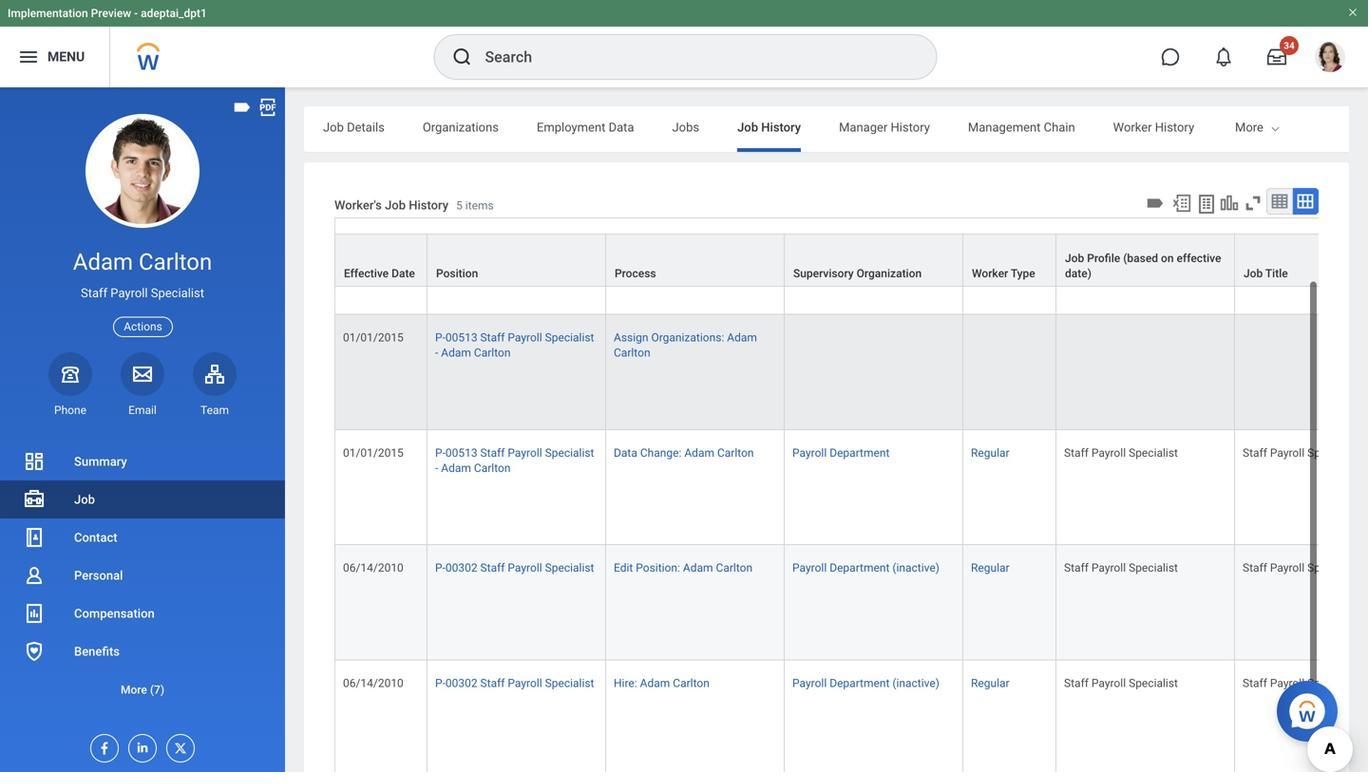 Task type: describe. For each thing, give the bounding box(es) containing it.
effective date
[[344, 267, 415, 280]]

department for edit position: adam carlton
[[830, 562, 890, 575]]

edit position: adam carlton link
[[614, 558, 753, 575]]

carlton inside navigation pane region
[[139, 249, 212, 276]]

x image
[[167, 736, 188, 757]]

worker for worker type
[[972, 267, 1009, 280]]

worker history
[[1114, 120, 1195, 134]]

regular for edit position: adam carlton
[[971, 562, 1010, 575]]

on
[[1161, 252, 1174, 265]]

1 assign from the top
[[614, 231, 649, 244]]

34
[[1284, 40, 1295, 51]]

menu
[[48, 49, 85, 65]]

effective date button
[[335, 235, 427, 286]]

2 assign organizations: adam carlton from the top
[[614, 331, 757, 360]]

data change: adam carlton link
[[614, 443, 754, 460]]

1 p-00513 staff payroll specialist - adam carlton link from the top
[[435, 227, 594, 260]]

job details
[[323, 120, 385, 134]]

view team image
[[203, 363, 226, 386]]

01/01/2015 for assign
[[343, 331, 404, 344]]

phone
[[54, 404, 86, 417]]

personal link
[[0, 557, 285, 595]]

close environment banner image
[[1348, 7, 1359, 18]]

type
[[1011, 267, 1036, 280]]

p-00302 staff payroll specialist for hire:
[[435, 677, 594, 691]]

list containing summary
[[0, 443, 285, 709]]

adam carlton
[[73, 249, 212, 276]]

actions
[[124, 320, 162, 334]]

employment data
[[537, 120, 634, 134]]

implementation
[[8, 7, 88, 20]]

adam inside navigation pane region
[[73, 249, 133, 276]]

more for more
[[1236, 120, 1264, 134]]

payroll department
[[793, 446, 890, 460]]

personal
[[74, 569, 123, 583]]

effective
[[344, 267, 389, 280]]

date
[[392, 267, 415, 280]]

view worker - expand/collapse chart image
[[1219, 193, 1240, 214]]

worker type button
[[964, 235, 1056, 286]]

p-00513 staff payroll specialist - adam carlton link for data
[[435, 443, 594, 475]]

edit position: adam carlton
[[614, 562, 753, 575]]

tag image
[[1145, 193, 1166, 214]]

benefits image
[[23, 641, 46, 663]]

06/14/2010 for hire:
[[343, 677, 404, 691]]

job link
[[0, 481, 285, 519]]

export to excel image
[[1172, 193, 1193, 214]]

process
[[615, 267, 656, 280]]

organizations
[[423, 120, 499, 134]]

effective
[[1177, 252, 1222, 265]]

2 assign from the top
[[614, 331, 649, 344]]

specialist inside navigation pane region
[[151, 286, 204, 300]]

job title button
[[1236, 235, 1369, 286]]

00302 for edit
[[446, 562, 478, 575]]

compensation
[[74, 607, 155, 621]]

worker's job history 5 items
[[335, 198, 494, 212]]

history left 5
[[409, 198, 449, 212]]

details
[[347, 120, 385, 134]]

summary
[[74, 455, 127, 469]]

items
[[465, 199, 494, 212]]

additiona
[[1318, 120, 1369, 134]]

email adam carlton element
[[121, 403, 164, 418]]

job inside navigation pane region
[[74, 493, 95, 507]]

table image
[[1271, 192, 1290, 211]]

inbox large image
[[1268, 48, 1287, 67]]

data inside tab list
[[609, 120, 634, 134]]

staff inside navigation pane region
[[81, 286, 107, 300]]

data change: adam carlton
[[614, 446, 754, 460]]

profile
[[1087, 252, 1121, 265]]

payroll department (inactive) link for edit position: adam carlton
[[793, 558, 940, 575]]

payroll inside payroll department link
[[793, 446, 827, 460]]

payroll department (inactive) link for hire: adam carlton
[[793, 673, 940, 691]]

p-00513 staff payroll specialist - adam carlton link for assign
[[435, 327, 594, 360]]

1 assign organizations: adam carlton link from the top
[[614, 227, 757, 260]]

more (7) button
[[0, 671, 285, 709]]

job profile (based on effective date) button
[[1057, 235, 1235, 286]]

job history
[[738, 120, 801, 134]]

worker type
[[972, 267, 1036, 280]]

(inactive) for edit position: adam carlton
[[893, 562, 940, 575]]

tab list containing job details
[[304, 106, 1369, 152]]

more (7)
[[121, 684, 164, 697]]

supervisory organization button
[[785, 235, 963, 286]]

01/01/2015 for data
[[343, 446, 404, 460]]

5
[[456, 199, 463, 212]]

edit
[[614, 562, 633, 575]]

00513 for data
[[446, 446, 478, 460]]

actions button
[[113, 317, 173, 337]]

management chain
[[968, 120, 1076, 134]]

menu banner
[[0, 0, 1369, 87]]

position
[[436, 267, 478, 280]]

1 assign organizations: adam carlton from the top
[[614, 231, 757, 260]]

view printable version (pdf) image
[[258, 97, 278, 118]]

benefits link
[[0, 633, 285, 671]]

payroll department link
[[793, 443, 890, 460]]

job profile (based on effective date)
[[1065, 252, 1222, 280]]

expand table image
[[1296, 192, 1315, 211]]

facebook image
[[91, 736, 112, 757]]

regular for hire: adam carlton
[[971, 677, 1010, 691]]

compensation link
[[0, 595, 285, 633]]

history for manager history
[[891, 120, 930, 134]]

fullscreen image
[[1243, 193, 1264, 214]]

data inside row
[[614, 446, 638, 460]]

change:
[[640, 446, 682, 460]]

payroll department (inactive) for edit position: adam carlton
[[793, 562, 940, 575]]

preview
[[91, 7, 131, 20]]

contact link
[[0, 519, 285, 557]]

- inside menu banner
[[134, 7, 138, 20]]

notifications large image
[[1215, 48, 1234, 67]]

p-00513 staff payroll specialist - adam carlton for assign
[[435, 331, 594, 360]]

manager
[[839, 120, 888, 134]]

position:
[[636, 562, 680, 575]]

job title
[[1244, 267, 1288, 280]]

Search Workday  search field
[[485, 36, 898, 78]]

row containing job profile (based on effective date)
[[335, 219, 1369, 288]]

hire: adam carlton
[[614, 677, 710, 691]]

p-00302 staff payroll specialist for edit
[[435, 562, 594, 575]]

department for hire: adam carlton
[[830, 677, 890, 691]]

job for job details
[[323, 120, 344, 134]]

employment
[[537, 120, 606, 134]]

more (7) button
[[0, 679, 285, 702]]



Task type: locate. For each thing, give the bounding box(es) containing it.
1 vertical spatial department
[[830, 562, 890, 575]]

2 (inactive) from the top
[[893, 677, 940, 691]]

2 p-00302 staff payroll specialist link from the top
[[435, 673, 594, 691]]

payroll inside navigation pane region
[[111, 286, 148, 300]]

p- for hire: adam carlton
[[435, 677, 446, 691]]

6 row from the top
[[335, 661, 1369, 773]]

2 p-00513 staff payroll specialist - adam carlton from the top
[[435, 331, 594, 360]]

export to worksheets image
[[1196, 193, 1218, 216]]

0 vertical spatial (inactive)
[[893, 562, 940, 575]]

2 01/01/2015 from the top
[[343, 446, 404, 460]]

carlton
[[474, 246, 511, 260], [614, 246, 651, 260], [139, 249, 212, 276], [474, 346, 511, 360], [614, 346, 651, 360], [718, 446, 754, 460], [474, 462, 511, 475], [716, 562, 753, 575], [673, 677, 710, 691]]

tag image
[[232, 97, 253, 118]]

organization
[[857, 267, 922, 280]]

process button
[[606, 235, 784, 286]]

(inactive)
[[893, 562, 940, 575], [893, 677, 940, 691]]

compensation image
[[23, 603, 46, 625]]

2 p-00302 staff payroll specialist from the top
[[435, 677, 594, 691]]

0 vertical spatial 00302
[[446, 562, 478, 575]]

1 vertical spatial p-00513 staff payroll specialist - adam carlton
[[435, 331, 594, 360]]

1 vertical spatial organizations:
[[651, 331, 724, 344]]

supervisory
[[794, 267, 854, 280]]

department inside payroll department link
[[830, 446, 890, 460]]

0 vertical spatial payroll department (inactive) link
[[793, 558, 940, 575]]

2 06/14/2010 from the top
[[343, 677, 404, 691]]

3 p-00513 staff payroll specialist - adam carlton link from the top
[[435, 443, 594, 475]]

cell
[[1057, 215, 1236, 315], [1236, 215, 1369, 315], [785, 315, 964, 430], [964, 315, 1057, 430], [1057, 315, 1236, 430], [1236, 315, 1369, 430]]

worker right chain
[[1114, 120, 1152, 134]]

1 vertical spatial (inactive)
[[893, 677, 940, 691]]

data left change:
[[614, 446, 638, 460]]

0 vertical spatial p-00302 staff payroll specialist
[[435, 562, 594, 575]]

email button
[[121, 352, 164, 418]]

0 vertical spatial regular link
[[971, 443, 1010, 460]]

3 regular link from the top
[[971, 673, 1010, 691]]

regular link
[[971, 443, 1010, 460], [971, 558, 1010, 575], [971, 673, 1010, 691]]

phone adam carlton element
[[48, 403, 92, 418]]

assign organizations: adam carlton link up 'process'
[[614, 227, 757, 260]]

adeptai_dpt1
[[141, 7, 207, 20]]

3 p-00513 staff payroll specialist - adam carlton from the top
[[435, 446, 594, 475]]

p-00513 staff payroll specialist - adam carlton for data
[[435, 446, 594, 475]]

search image
[[451, 46, 474, 68]]

email
[[128, 404, 157, 417]]

3 regular from the top
[[971, 677, 1010, 691]]

payroll
[[508, 231, 542, 244], [111, 286, 148, 300], [508, 331, 542, 344], [508, 446, 542, 460], [793, 446, 827, 460], [1092, 446, 1126, 460], [1271, 446, 1305, 460], [508, 562, 542, 575], [793, 562, 827, 575], [1092, 562, 1126, 575], [1271, 562, 1305, 575], [508, 677, 542, 691], [793, 677, 827, 691], [1092, 677, 1126, 691], [1271, 677, 1305, 691]]

p-00302 staff payroll specialist link
[[435, 558, 594, 575], [435, 673, 594, 691]]

(based
[[1124, 252, 1159, 265]]

0 vertical spatial 01/01/2015
[[343, 331, 404, 344]]

p-00302 staff payroll specialist link for edit
[[435, 558, 594, 575]]

specialist
[[545, 231, 594, 244], [151, 286, 204, 300], [545, 331, 594, 344], [545, 446, 594, 460], [1129, 446, 1178, 460], [1308, 446, 1357, 460], [545, 562, 594, 575], [1129, 562, 1178, 575], [1308, 562, 1357, 575], [545, 677, 594, 691], [1129, 677, 1178, 691], [1308, 677, 1357, 691]]

regular link for data change: adam carlton
[[971, 443, 1010, 460]]

0 vertical spatial payroll department (inactive)
[[793, 562, 940, 575]]

2 p- from the top
[[435, 331, 446, 344]]

1 vertical spatial worker
[[972, 267, 1009, 280]]

1 06/14/2010 from the top
[[343, 562, 404, 575]]

1 01/01/2015 from the top
[[343, 331, 404, 344]]

1 vertical spatial 00302
[[446, 677, 478, 691]]

1 vertical spatial 01/01/2015
[[343, 446, 404, 460]]

1 regular link from the top
[[971, 443, 1010, 460]]

p-00302 staff payroll specialist link for hire:
[[435, 673, 594, 691]]

0 vertical spatial assign organizations: adam carlton
[[614, 231, 757, 260]]

phone image
[[57, 363, 84, 386]]

p- for data change: adam carlton
[[435, 446, 446, 460]]

justify image
[[17, 46, 40, 68]]

0 vertical spatial 06/14/2010
[[343, 562, 404, 575]]

more inside more (7) dropdown button
[[121, 684, 147, 697]]

team link
[[193, 352, 237, 418]]

2 payroll department (inactive) from the top
[[793, 677, 940, 691]]

hire:
[[614, 677, 637, 691]]

row
[[335, 215, 1369, 315], [335, 219, 1369, 288], [335, 315, 1369, 430], [335, 430, 1369, 546], [335, 546, 1369, 661], [335, 661, 1369, 773]]

adam
[[727, 231, 757, 244], [441, 246, 471, 260], [73, 249, 133, 276], [727, 331, 757, 344], [441, 346, 471, 360], [685, 446, 715, 460], [441, 462, 471, 475], [683, 562, 713, 575], [640, 677, 670, 691]]

menu button
[[0, 27, 110, 87]]

organizations: up 'process'
[[651, 231, 724, 244]]

2 assign organizations: adam carlton link from the top
[[614, 327, 757, 360]]

1 vertical spatial p-00513 staff payroll specialist - adam carlton link
[[435, 327, 594, 360]]

1 vertical spatial regular link
[[971, 558, 1010, 575]]

1 row from the top
[[335, 215, 1369, 315]]

history for worker history
[[1155, 120, 1195, 134]]

assign organizations: adam carlton down process popup button
[[614, 331, 757, 360]]

job inside popup button
[[1244, 267, 1263, 280]]

(7)
[[150, 684, 164, 697]]

hire: adam carlton link
[[614, 673, 710, 691]]

2 organizations: from the top
[[651, 331, 724, 344]]

chain
[[1044, 120, 1076, 134]]

4 p- from the top
[[435, 562, 446, 575]]

p-00513 staff payroll specialist - adam carlton
[[435, 231, 594, 260], [435, 331, 594, 360], [435, 446, 594, 475]]

job image
[[23, 488, 46, 511]]

payroll department (inactive) for hire: adam carlton
[[793, 677, 940, 691]]

payroll department (inactive) link
[[793, 558, 940, 575], [793, 673, 940, 691]]

worker's
[[335, 198, 382, 212]]

mail image
[[131, 363, 154, 386]]

assign organizations: adam carlton link
[[614, 227, 757, 260], [614, 327, 757, 360]]

1 department from the top
[[830, 446, 890, 460]]

1 vertical spatial more
[[121, 684, 147, 697]]

job right worker's
[[385, 198, 406, 212]]

2 p-00513 staff payroll specialist - adam carlton link from the top
[[435, 327, 594, 360]]

0 vertical spatial regular
[[971, 446, 1010, 460]]

worker
[[1114, 120, 1152, 134], [972, 267, 1009, 280]]

job up date)
[[1065, 252, 1085, 265]]

worker inside popup button
[[972, 267, 1009, 280]]

00513 for assign
[[446, 331, 478, 344]]

2 payroll department (inactive) link from the top
[[793, 673, 940, 691]]

1 vertical spatial 06/14/2010
[[343, 677, 404, 691]]

regular
[[971, 446, 1010, 460], [971, 562, 1010, 575], [971, 677, 1010, 691]]

more for more (7)
[[121, 684, 147, 697]]

date)
[[1065, 267, 1092, 280]]

phone button
[[48, 352, 92, 418]]

1 vertical spatial regular
[[971, 562, 1010, 575]]

1 00513 from the top
[[446, 231, 478, 244]]

team adam carlton element
[[193, 403, 237, 418]]

organizations: down process popup button
[[651, 331, 724, 344]]

personal image
[[23, 565, 46, 587]]

supervisory organization
[[794, 267, 922, 280]]

34 button
[[1256, 36, 1299, 78]]

3 00513 from the top
[[446, 446, 478, 460]]

1 (inactive) from the top
[[893, 562, 940, 575]]

contact image
[[23, 527, 46, 549]]

1 p-00513 staff payroll specialist - adam carlton from the top
[[435, 231, 594, 260]]

0 vertical spatial worker
[[1114, 120, 1152, 134]]

2 00513 from the top
[[446, 331, 478, 344]]

2 department from the top
[[830, 562, 890, 575]]

0 vertical spatial p-00302 staff payroll specialist link
[[435, 558, 594, 575]]

list
[[0, 443, 285, 709]]

job for job history
[[738, 120, 758, 134]]

0 horizontal spatial worker
[[972, 267, 1009, 280]]

2 row from the top
[[335, 219, 1369, 288]]

0 vertical spatial more
[[1236, 120, 1264, 134]]

regular for data change: adam carlton
[[971, 446, 1010, 460]]

profile logan mcneil image
[[1315, 42, 1346, 76]]

staff payroll specialist
[[81, 286, 204, 300], [1064, 446, 1178, 460], [1243, 446, 1357, 460], [1064, 562, 1178, 575], [1243, 562, 1357, 575], [1064, 677, 1178, 691], [1243, 677, 1357, 691]]

history right manager at the top of the page
[[891, 120, 930, 134]]

payroll department (inactive)
[[793, 562, 940, 575], [793, 677, 940, 691]]

0 vertical spatial department
[[830, 446, 890, 460]]

p- for edit position: adam carlton
[[435, 562, 446, 575]]

history left manager at the top of the page
[[762, 120, 801, 134]]

3 p- from the top
[[435, 446, 446, 460]]

3 department from the top
[[830, 677, 890, 691]]

timeline
[[1233, 120, 1280, 134]]

2 vertical spatial department
[[830, 677, 890, 691]]

assign organizations: adam carlton up 'process'
[[614, 231, 757, 260]]

0 vertical spatial organizations:
[[651, 231, 724, 244]]

06/14/2010 for edit
[[343, 562, 404, 575]]

more down "34" button
[[1236, 120, 1264, 134]]

organizations:
[[651, 231, 724, 244], [651, 331, 724, 344]]

1 payroll department (inactive) link from the top
[[793, 558, 940, 575]]

(inactive) for hire: adam carlton
[[893, 677, 940, 691]]

p- for assign organizations: adam carlton
[[435, 331, 446, 344]]

history
[[762, 120, 801, 134], [891, 120, 930, 134], [1155, 120, 1195, 134], [409, 198, 449, 212]]

2 regular link from the top
[[971, 558, 1010, 575]]

2 regular from the top
[[971, 562, 1010, 575]]

job left "title"
[[1244, 267, 1263, 280]]

navigation pane region
[[0, 87, 285, 773]]

regular link for hire: adam carlton
[[971, 673, 1010, 691]]

3 row from the top
[[335, 315, 1369, 430]]

staff payroll specialist inside navigation pane region
[[81, 286, 204, 300]]

1 vertical spatial 00513
[[446, 331, 478, 344]]

1 vertical spatial data
[[614, 446, 638, 460]]

title
[[1266, 267, 1288, 280]]

00513
[[446, 231, 478, 244], [446, 331, 478, 344], [446, 446, 478, 460]]

assign down 'process'
[[614, 331, 649, 344]]

more left (7)
[[121, 684, 147, 697]]

1 vertical spatial p-00302 staff payroll specialist
[[435, 677, 594, 691]]

0 horizontal spatial more
[[121, 684, 147, 697]]

jobs
[[672, 120, 700, 134]]

4 row from the top
[[335, 430, 1369, 546]]

0 vertical spatial assign
[[614, 231, 649, 244]]

00302 for hire:
[[446, 677, 478, 691]]

2 vertical spatial regular link
[[971, 673, 1010, 691]]

2 00302 from the top
[[446, 677, 478, 691]]

1 vertical spatial assign
[[614, 331, 649, 344]]

row containing 01/02/2015
[[335, 215, 1369, 315]]

worker inside tab list
[[1114, 120, 1152, 134]]

summary image
[[23, 450, 46, 473]]

00302
[[446, 562, 478, 575], [446, 677, 478, 691]]

1 p- from the top
[[435, 231, 446, 244]]

job for job title
[[1244, 267, 1263, 280]]

summary link
[[0, 443, 285, 481]]

1 vertical spatial assign organizations: adam carlton link
[[614, 327, 757, 360]]

1 vertical spatial payroll department (inactive)
[[793, 677, 940, 691]]

0 vertical spatial data
[[609, 120, 634, 134]]

tab list
[[304, 106, 1369, 152]]

1 vertical spatial assign organizations: adam carlton
[[614, 331, 757, 360]]

06/14/2010
[[343, 562, 404, 575], [343, 677, 404, 691]]

assign organizations: adam carlton link down process popup button
[[614, 327, 757, 360]]

toolbar
[[1142, 188, 1319, 218]]

data
[[609, 120, 634, 134], [614, 446, 638, 460]]

assign up 'process'
[[614, 231, 649, 244]]

1 organizations: from the top
[[651, 231, 724, 244]]

linkedin image
[[129, 736, 150, 756]]

job left details
[[323, 120, 344, 134]]

worker left type
[[972, 267, 1009, 280]]

2 vertical spatial p-00513 staff payroll specialist - adam carlton link
[[435, 443, 594, 475]]

history up export to excel icon
[[1155, 120, 1195, 134]]

2 vertical spatial 00513
[[446, 446, 478, 460]]

01/02/2015
[[343, 231, 404, 244]]

team
[[201, 404, 229, 417]]

worker for worker history
[[1114, 120, 1152, 134]]

1 regular from the top
[[971, 446, 1010, 460]]

1 payroll department (inactive) from the top
[[793, 562, 940, 575]]

job
[[323, 120, 344, 134], [738, 120, 758, 134], [385, 198, 406, 212], [1065, 252, 1085, 265], [1244, 267, 1263, 280], [74, 493, 95, 507]]

implementation preview -   adeptai_dpt1
[[8, 7, 207, 20]]

benefits
[[74, 645, 120, 659]]

position button
[[428, 235, 605, 286]]

1 p-00302 staff payroll specialist from the top
[[435, 562, 594, 575]]

1 vertical spatial payroll department (inactive) link
[[793, 673, 940, 691]]

regular link for edit position: adam carlton
[[971, 558, 1010, 575]]

1 horizontal spatial worker
[[1114, 120, 1152, 134]]

job inside job profile (based on effective date)
[[1065, 252, 1085, 265]]

0 vertical spatial p-00513 staff payroll specialist - adam carlton link
[[435, 227, 594, 260]]

5 row from the top
[[335, 546, 1369, 661]]

0 vertical spatial 00513
[[446, 231, 478, 244]]

0 vertical spatial assign organizations: adam carlton link
[[614, 227, 757, 260]]

job for job profile (based on effective date)
[[1065, 252, 1085, 265]]

manager history
[[839, 120, 930, 134]]

job right jobs
[[738, 120, 758, 134]]

job up the contact
[[74, 493, 95, 507]]

contact
[[74, 531, 117, 545]]

management
[[968, 120, 1041, 134]]

2 vertical spatial p-00513 staff payroll specialist - adam carlton
[[435, 446, 594, 475]]

5 p- from the top
[[435, 677, 446, 691]]

2 vertical spatial regular
[[971, 677, 1010, 691]]

1 p-00302 staff payroll specialist link from the top
[[435, 558, 594, 575]]

history for job history
[[762, 120, 801, 134]]

staff
[[480, 231, 505, 244], [81, 286, 107, 300], [480, 331, 505, 344], [480, 446, 505, 460], [1064, 446, 1089, 460], [1243, 446, 1268, 460], [480, 562, 505, 575], [1064, 562, 1089, 575], [1243, 562, 1268, 575], [480, 677, 505, 691], [1064, 677, 1089, 691], [1243, 677, 1268, 691]]

data right 'employment'
[[609, 120, 634, 134]]

1 00302 from the top
[[446, 562, 478, 575]]

0 vertical spatial p-00513 staff payroll specialist - adam carlton
[[435, 231, 594, 260]]

1 horizontal spatial more
[[1236, 120, 1264, 134]]

1 vertical spatial p-00302 staff payroll specialist link
[[435, 673, 594, 691]]



Task type: vqa. For each thing, say whether or not it's contained in the screenshot.
the (inactive) associated with Edit Position: Adam Carlton
yes



